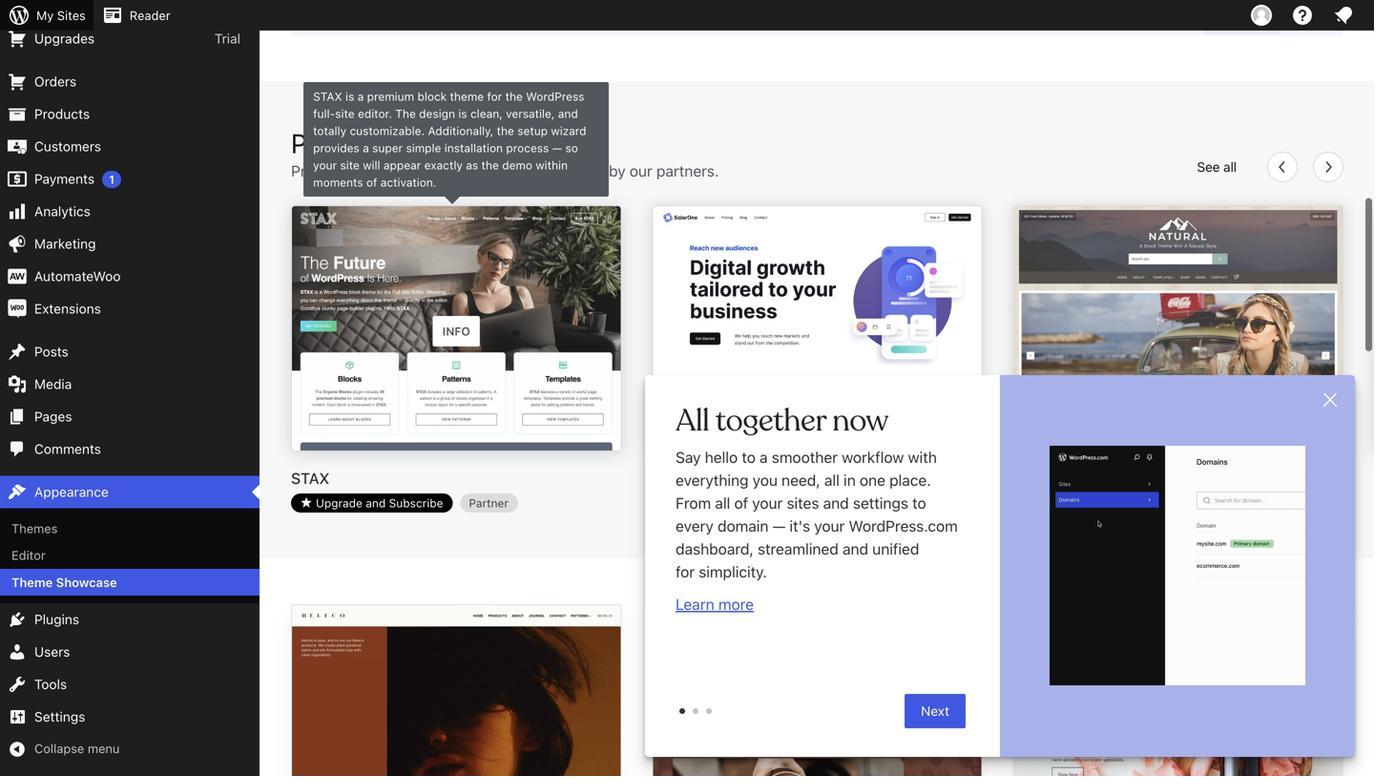 Task type: locate. For each thing, give the bounding box(es) containing it.
upgrade for natural block
[[1038, 497, 1085, 510]]

0 horizontal spatial of
[[366, 176, 377, 189]]

help image
[[1292, 4, 1315, 27]]

0 horizontal spatial upgrade and subscribe
[[316, 497, 443, 510]]

2 horizontal spatial all
[[1224, 159, 1237, 175]]

attract loyal customers to your personal-care brand with the lovely beleco theme for woocommerce. the minimal design of beleco has a subtle ambiance ideal for beauty and skincare products. image
[[292, 605, 621, 776]]

all inside see all 'button'
[[1224, 159, 1237, 175]]

you
[[753, 471, 778, 489]]

a up you
[[760, 448, 768, 466]]

1 vertical spatial of
[[735, 494, 749, 512]]

0 horizontal spatial —
[[552, 141, 562, 155]]

2 img image from the top
[[8, 267, 27, 286]]

wordpress.com
[[849, 517, 958, 535]]

partner
[[291, 127, 374, 159], [469, 497, 509, 510], [830, 497, 870, 510], [1191, 497, 1231, 510]]

your down "provides"
[[313, 158, 337, 172]]

products
[[34, 106, 90, 122]]

stax for stax is a premium block theme for the wordpress full-site editor. the design is clean, versatile, and totally customizable. additionally, the setup wizard provides a super simple installation process — so your site will appear exactly as the demo within moments of activation.
[[313, 90, 342, 103]]

collapse menu link
[[0, 733, 260, 765]]

moments
[[313, 176, 363, 189]]

3 subscribe from the left
[[1112, 497, 1166, 510]]

a inside say hello to a smoother workflow with everything you need, all in one place. from all of your sites and settings to every domain — it's your wordpress.com dashboard, streamlined and unified for simplicity.
[[760, 448, 768, 466]]

1 horizontal spatial is
[[459, 107, 467, 120]]

upgrades
[[34, 31, 95, 46]]

img image
[[8, 169, 27, 189], [8, 267, 27, 286], [8, 299, 27, 318]]

say hello to a smoother workflow with everything you need, all in one place. from all of your sites and settings to every domain — it's your wordpress.com dashboard, streamlined and unified for simplicity. image
[[1050, 446, 1306, 685]]

0 vertical spatial site
[[335, 107, 355, 120]]

1 vertical spatial to
[[913, 494, 927, 512]]

2 horizontal spatial upgrade
[[1038, 497, 1085, 510]]

0 horizontal spatial themes
[[11, 521, 58, 536]]

stax is a premium block theme for the wordpress full-site editor. the design is clean, versatile, and totally customizable. additionally, the setup wizard provides a super simple installation process — so your site will appear exactly as the demo within moments of activation. image
[[292, 206, 621, 453]]

1 horizontal spatial for
[[676, 563, 695, 581]]

0 vertical spatial stax
[[313, 90, 342, 103]]

showcase
[[56, 575, 117, 589]]

whether you're providing fishing charters or surf adventures, promoting local farmers markets or saving the whales, offering vegan cooking tips or selling organic lip balm — the natural theme is a natural choice for your wordpress website. image
[[1014, 206, 1343, 453]]

all
[[1224, 159, 1237, 175], [825, 471, 840, 489], [715, 494, 731, 512]]

1 vertical spatial all
[[825, 471, 840, 489]]

0 vertical spatial your
[[313, 158, 337, 172]]

your right the it's
[[815, 517, 845, 535]]

appearance link
[[0, 476, 260, 508]]

theme
[[450, 90, 484, 103]]

pages
[[34, 409, 72, 424]]

editor link
[[0, 542, 260, 569]]

design
[[419, 107, 455, 120]]

0 horizontal spatial all
[[715, 494, 731, 512]]

simple
[[406, 141, 441, 155]]

provides
[[313, 141, 360, 155]]

orders link
[[0, 65, 260, 98]]

img image inside extensions link
[[8, 299, 27, 318]]

partner for stax
[[469, 497, 509, 510]]

of up domain
[[735, 494, 749, 512]]

site up "totally"
[[335, 107, 355, 120]]

automatewoo link
[[0, 260, 260, 293]]

to down place.
[[913, 494, 927, 512]]

a up editor.
[[358, 90, 364, 103]]

themes link
[[0, 515, 260, 542]]

2 vertical spatial a
[[760, 448, 768, 466]]

our partners.
[[630, 162, 719, 180]]

3 upgrade and subscribe button from the left
[[1014, 494, 1175, 513]]

img image left 'automatewoo'
[[8, 267, 27, 286]]

0 vertical spatial themes
[[380, 127, 474, 159]]

themes
[[380, 127, 474, 159], [11, 521, 58, 536]]

a up will
[[363, 141, 369, 155]]

of
[[366, 176, 377, 189], [735, 494, 749, 512]]

customizable.
[[350, 124, 425, 137]]

subscribe
[[389, 497, 443, 510], [750, 497, 805, 510], [1112, 497, 1166, 510]]

media
[[34, 376, 72, 392]]

my sites
[[36, 8, 86, 22]]

block
[[418, 90, 447, 103]]

0 vertical spatial —
[[552, 141, 562, 155]]

1 horizontal spatial upgrade
[[677, 497, 724, 510]]

0 horizontal spatial upgrade and subscribe button
[[291, 494, 453, 513]]

themes down design
[[380, 127, 474, 159]]

2 upgrade and subscribe from the left
[[677, 497, 805, 510]]

site up moments
[[340, 158, 360, 172]]

2 horizontal spatial your
[[815, 517, 845, 535]]

need,
[[782, 471, 821, 489]]

img image left extensions
[[8, 299, 27, 318]]

1 vertical spatial for
[[676, 563, 695, 581]]

2 vertical spatial your
[[815, 517, 845, 535]]

solarone is a fresh, minimal, and professional wordpress block theme. this theme is suitable for corporate business websites or agencies, freelancers and small startups. image
[[653, 206, 982, 453]]

2 horizontal spatial upgrade and subscribe
[[1038, 497, 1166, 510]]

2 vertical spatial img image
[[8, 299, 27, 318]]

your
[[313, 158, 337, 172], [753, 494, 783, 512], [815, 517, 845, 535]]

stax for stax
[[291, 469, 330, 488]]

simplicity.
[[699, 563, 767, 581]]

together
[[716, 401, 826, 440]]

0 vertical spatial the
[[506, 90, 523, 103]]

themes
[[380, 162, 431, 180]]

1 horizontal spatial of
[[735, 494, 749, 512]]

manage your notifications image
[[1333, 4, 1356, 27]]

settings link
[[0, 701, 260, 733]]

1 vertical spatial your
[[753, 494, 783, 512]]

upgrade and subscribe for natural block
[[1038, 497, 1166, 510]]

0 vertical spatial to
[[742, 448, 756, 466]]

will
[[363, 158, 380, 172]]

subscribe for solarone
[[750, 497, 805, 510]]

1 horizontal spatial subscribe
[[750, 497, 805, 510]]

3 img image from the top
[[8, 299, 27, 318]]

— left the it's
[[773, 517, 786, 535]]

comments
[[34, 441, 101, 457]]

0 vertical spatial of
[[366, 176, 377, 189]]

theme showcase
[[11, 575, 117, 589]]

upgrade
[[316, 497, 363, 510], [677, 497, 724, 510], [1038, 497, 1085, 510]]

tools
[[34, 676, 67, 692]]

1 horizontal spatial upgrade and subscribe
[[677, 497, 805, 510]]

0 vertical spatial img image
[[8, 169, 27, 189]]

1 vertical spatial stax
[[291, 469, 330, 488]]

my profile image
[[1252, 5, 1273, 26]]

the down clean,
[[497, 124, 514, 137]]

2 upgrade from the left
[[677, 497, 724, 510]]

0 horizontal spatial upgrade
[[316, 497, 363, 510]]

— inside the stax is a premium block theme for the wordpress full-site editor. the design is clean, versatile, and totally customizable. additionally, the setup wizard provides a super simple installation process — so your site will appear exactly as the demo within moments of activation.
[[552, 141, 562, 155]]

attar is a minimal, product-oriented theme. image
[[1014, 605, 1343, 776]]

for up "learn"
[[676, 563, 695, 581]]

your down you
[[753, 494, 783, 512]]

the
[[506, 90, 523, 103], [497, 124, 514, 137], [482, 158, 499, 172]]

1 upgrade from the left
[[316, 497, 363, 510]]

for up clean,
[[487, 90, 502, 103]]

of down will
[[366, 176, 377, 189]]

— left so
[[552, 141, 562, 155]]

2 horizontal spatial upgrade and subscribe button
[[1014, 494, 1175, 513]]

1 horizontal spatial themes
[[380, 127, 474, 159]]

and
[[558, 107, 578, 120], [503, 162, 529, 180], [824, 494, 849, 512], [366, 497, 386, 510], [727, 497, 747, 510], [1088, 497, 1108, 510], [843, 540, 869, 558]]

1 vertical spatial img image
[[8, 267, 27, 286]]

1 horizontal spatial all
[[825, 471, 840, 489]]

place.
[[890, 471, 931, 489]]

automatewoo
[[34, 268, 121, 284]]

partner for solarone
[[830, 497, 870, 510]]

developed
[[533, 162, 605, 180]]

stax inside the stax is a premium block theme for the wordpress full-site editor. the design is clean, versatile, and totally customizable. additionally, the setup wizard provides a super simple installation process — so your site will appear exactly as the demo within moments of activation.
[[313, 90, 342, 103]]

themes up editor
[[11, 521, 58, 536]]

sites
[[57, 8, 86, 22]]

0 horizontal spatial your
[[313, 158, 337, 172]]

1 img image from the top
[[8, 169, 27, 189]]

1 vertical spatial site
[[340, 158, 360, 172]]

subscribe for natural block
[[1112, 497, 1166, 510]]

more
[[719, 595, 754, 613]]

say hello to a smoother workflow with everything you need, all in one place. from all of your sites and settings to every domain — it's your wordpress.com dashboard, streamlined and unified for simplicity.
[[676, 448, 958, 581]]

site
[[335, 107, 355, 120], [340, 158, 360, 172]]

2 subscribe from the left
[[750, 497, 805, 510]]

pagination control element
[[676, 694, 970, 728]]

the right as
[[482, 158, 499, 172]]

3 upgrade from the left
[[1038, 497, 1085, 510]]

1 upgrade and subscribe button from the left
[[291, 494, 453, 513]]

0 horizontal spatial for
[[487, 90, 502, 103]]

all right see
[[1224, 159, 1237, 175]]

to right hello
[[742, 448, 756, 466]]

sites
[[787, 494, 820, 512]]

menu
[[88, 741, 120, 756]]

0 horizontal spatial subscribe
[[389, 497, 443, 510]]

close image
[[1319, 389, 1342, 411]]

workflow
[[842, 448, 904, 466]]

1 horizontal spatial your
[[753, 494, 783, 512]]

a
[[358, 90, 364, 103], [363, 141, 369, 155], [760, 448, 768, 466]]

2 horizontal spatial subscribe
[[1112, 497, 1166, 510]]

1 horizontal spatial —
[[773, 517, 786, 535]]

and inside 'partner themes professional themes designed and developed by our partners.'
[[503, 162, 529, 180]]

appearance
[[34, 484, 109, 500]]

is up "totally"
[[346, 90, 354, 103]]

3 upgrade and subscribe from the left
[[1038, 497, 1166, 510]]

2 vertical spatial the
[[482, 158, 499, 172]]

clean,
[[471, 107, 503, 120]]

is up additionally,
[[459, 107, 467, 120]]

my
[[36, 8, 54, 22]]

0 vertical spatial is
[[346, 90, 354, 103]]

img image inside automatewoo link
[[8, 267, 27, 286]]

settings
[[853, 494, 909, 512]]

0 horizontal spatial is
[[346, 90, 354, 103]]

upgrade and subscribe button for stax
[[291, 494, 453, 513]]

img image left payments
[[8, 169, 27, 189]]

media link
[[0, 368, 260, 400]]

natural block
[[1014, 469, 1108, 488]]

extensions link
[[0, 293, 260, 325]]

1 vertical spatial —
[[773, 517, 786, 535]]

2 vertical spatial all
[[715, 494, 731, 512]]

1 horizontal spatial upgrade and subscribe button
[[652, 494, 814, 513]]

2 upgrade and subscribe button from the left
[[652, 494, 814, 513]]

0 vertical spatial all
[[1224, 159, 1237, 175]]

all left "in"
[[825, 471, 840, 489]]

the up 'versatile,'
[[506, 90, 523, 103]]

0 vertical spatial for
[[487, 90, 502, 103]]

all down everything
[[715, 494, 731, 512]]



Task type: vqa. For each thing, say whether or not it's contained in the screenshot.
2nd Task enabled image from the bottom of the Launchpad Checklist element
no



Task type: describe. For each thing, give the bounding box(es) containing it.
upgrade and subscribe for solarone
[[677, 497, 805, 510]]

of inside the stax is a premium block theme for the wordpress full-site editor. the design is clean, versatile, and totally customizable. additionally, the setup wizard provides a super simple installation process — so your site will appear exactly as the demo within moments of activation.
[[366, 176, 377, 189]]

for inside the stax is a premium block theme for the wordpress full-site editor. the design is clean, versatile, and totally customizable. additionally, the setup wizard provides a super simple installation process — so your site will appear exactly as the demo within moments of activation.
[[487, 90, 502, 103]]

upgrade and subscribe button for natural block
[[1014, 494, 1175, 513]]

upgrade for solarone
[[677, 497, 724, 510]]

stax is a premium block theme for the wordpress full-site editor. the design is clean, versatile, and totally customizable. additionally, the setup wizard provides a super simple installation process — so your site will appear exactly as the demo within moments of activation.
[[313, 90, 587, 189]]

partner inside 'partner themes professional themes designed and developed by our partners.'
[[291, 127, 374, 159]]

within
[[536, 158, 568, 172]]

1 subscribe from the left
[[389, 497, 443, 510]]

extensions
[[34, 301, 101, 316]]

now
[[833, 401, 889, 440]]

hello
[[705, 448, 738, 466]]

versatile,
[[506, 107, 555, 120]]

super
[[372, 141, 403, 155]]

next button
[[905, 694, 966, 728]]

settings
[[34, 709, 85, 725]]

marketing link
[[0, 228, 260, 260]]

img image for automatewoo
[[8, 267, 27, 286]]

activation.
[[381, 176, 437, 189]]

streamlined
[[758, 540, 839, 558]]

1
[[109, 173, 115, 186]]

— inside say hello to a smoother workflow with everything you need, all in one place. from all of your sites and settings to every domain — it's your wordpress.com dashboard, streamlined and unified for simplicity.
[[773, 517, 786, 535]]

learn
[[676, 595, 715, 613]]

the
[[395, 107, 416, 120]]

smoother
[[772, 448, 838, 466]]

posts
[[34, 344, 68, 359]]

users link
[[0, 636, 260, 668]]

solarone
[[652, 469, 718, 488]]

my sites link
[[0, 0, 93, 31]]

learn more link
[[676, 593, 754, 616]]

customers link
[[0, 130, 260, 163]]

editor
[[11, 548, 46, 562]]

1 horizontal spatial to
[[913, 494, 927, 512]]

block
[[1069, 469, 1108, 488]]

posts link
[[0, 336, 260, 368]]

reader link
[[93, 0, 178, 31]]

plugins
[[34, 612, 79, 627]]

reader
[[130, 8, 171, 22]]

it's
[[790, 517, 811, 535]]

the macchiato theme is ideal for artisan storefronts. you offer exceptional products you make with care. showcase your products in a theme designed for stores with a smaller inventory that changes regularly. image
[[653, 605, 982, 776]]

by
[[609, 162, 626, 180]]

learn more
[[676, 595, 754, 613]]

from
[[676, 494, 711, 512]]

domain
[[718, 517, 769, 535]]

all
[[676, 401, 710, 440]]

installation
[[445, 141, 503, 155]]

tools link
[[0, 668, 260, 701]]

payments
[[34, 171, 95, 187]]

in
[[844, 471, 856, 489]]

theme
[[11, 575, 53, 589]]

0 vertical spatial a
[[358, 90, 364, 103]]

premium
[[367, 90, 414, 103]]

marketing
[[34, 236, 96, 252]]

and inside the stax is a premium block theme for the wordpress full-site editor. the design is clean, versatile, and totally customizable. additionally, the setup wizard provides a super simple installation process — so your site will appear exactly as the demo within moments of activation.
[[558, 107, 578, 120]]

comments link
[[0, 433, 260, 465]]

trial
[[215, 30, 241, 46]]

natural
[[1014, 469, 1065, 488]]

theme showcase link
[[0, 569, 260, 596]]

1 vertical spatial is
[[459, 107, 467, 120]]

0 horizontal spatial to
[[742, 448, 756, 466]]

stax is a premium block theme for the wordpress full-site editor. the design is clean, versatile, and totally customizable. additionally, the setup wizard provides a super simple installation process — so your site will appear exactly as the demo within moments of activation. tooltip
[[304, 82, 609, 206]]

setup
[[518, 124, 548, 137]]

process
[[506, 141, 549, 155]]

wordpress
[[526, 90, 585, 103]]

of inside say hello to a smoother workflow with everything you need, all in one place. from all of your sites and settings to every domain — it's your wordpress.com dashboard, streamlined and unified for simplicity.
[[735, 494, 749, 512]]

full-
[[313, 107, 335, 120]]

as
[[466, 158, 478, 172]]

appear
[[384, 158, 421, 172]]

professional
[[291, 162, 376, 180]]

1 vertical spatial themes
[[11, 521, 58, 536]]

themes inside 'partner themes professional themes designed and developed by our partners.'
[[380, 127, 474, 159]]

your inside the stax is a premium block theme for the wordpress full-site editor. the design is clean, versatile, and totally customizable. additionally, the setup wizard provides a super simple installation process — so your site will appear exactly as the demo within moments of activation.
[[313, 158, 337, 172]]

for inside say hello to a smoother workflow with everything you need, all in one place. from all of your sites and settings to every domain — it's your wordpress.com dashboard, streamlined and unified for simplicity.
[[676, 563, 695, 581]]

every
[[676, 517, 714, 535]]

everything
[[676, 471, 749, 489]]

demo
[[502, 158, 533, 172]]

designed
[[435, 162, 499, 180]]

all together now document
[[645, 375, 1356, 757]]

img image for payments
[[8, 169, 27, 189]]

see all button
[[1198, 158, 1237, 176]]

exactly
[[424, 158, 463, 172]]

see
[[1198, 159, 1220, 175]]

say
[[676, 448, 701, 466]]

totally
[[313, 124, 347, 137]]

1 upgrade and subscribe from the left
[[316, 497, 443, 510]]

all together now
[[676, 401, 889, 440]]

partner for natural block
[[1191, 497, 1231, 510]]

so
[[566, 141, 578, 155]]

analytics
[[34, 203, 91, 219]]

wizard
[[551, 124, 587, 137]]

1 vertical spatial the
[[497, 124, 514, 137]]

one
[[860, 471, 886, 489]]

additionally,
[[428, 124, 494, 137]]

plugins link
[[0, 603, 260, 636]]

pages link
[[0, 400, 260, 433]]

img image for extensions
[[8, 299, 27, 318]]

dashboard,
[[676, 540, 754, 558]]

upgrade and subscribe button for solarone
[[652, 494, 814, 513]]

1 vertical spatial a
[[363, 141, 369, 155]]

next
[[921, 703, 950, 719]]

users
[[34, 644, 70, 660]]

products link
[[0, 98, 260, 130]]

collapse
[[34, 741, 84, 756]]

with
[[908, 448, 937, 466]]



